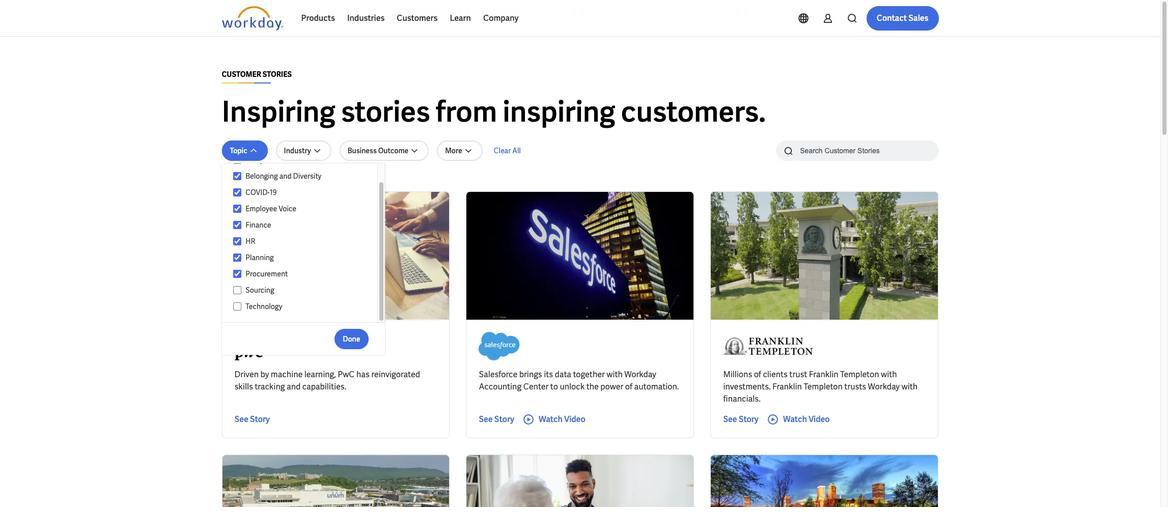 Task type: locate. For each thing, give the bounding box(es) containing it.
0 horizontal spatial see story link
[[235, 414, 270, 426]]

2 see story from the left
[[479, 414, 514, 425]]

and down machine
[[287, 381, 301, 392]]

stories
[[263, 70, 292, 79]]

0 vertical spatial workday
[[625, 369, 656, 380]]

see down skills
[[235, 414, 248, 425]]

workday up automation.
[[625, 369, 656, 380]]

2 watch video link from the left
[[767, 414, 830, 426]]

franklin right trust
[[809, 369, 839, 380]]

watch for franklin
[[783, 414, 807, 425]]

its
[[544, 369, 553, 380]]

of
[[754, 369, 761, 380], [625, 381, 633, 392]]

1 horizontal spatial video
[[809, 414, 830, 425]]

employee voice link
[[242, 203, 367, 215]]

watch video link
[[523, 414, 586, 426], [767, 414, 830, 426]]

products
[[301, 13, 335, 23]]

story for salesforce brings its data together with workday accounting center to unlock the power of automation.
[[494, 414, 514, 425]]

0 vertical spatial and
[[279, 172, 292, 181]]

business
[[348, 146, 377, 155]]

0 horizontal spatial see
[[235, 414, 248, 425]]

templeton down trust
[[804, 381, 843, 392]]

1 horizontal spatial watch
[[783, 414, 807, 425]]

from
[[436, 93, 497, 130]]

1 see story from the left
[[235, 414, 270, 425]]

watch down 'to'
[[539, 414, 563, 425]]

1 horizontal spatial see story link
[[479, 414, 514, 426]]

technology link
[[242, 300, 367, 313]]

video down "millions of clients trust franklin templeton with investments. franklin templeton trusts workday with financials."
[[809, 414, 830, 425]]

and left diversity
[[279, 172, 292, 181]]

1 see story link from the left
[[235, 414, 270, 426]]

procurement link
[[242, 268, 367, 280]]

2 horizontal spatial see story
[[723, 414, 759, 425]]

1 horizontal spatial story
[[494, 414, 514, 425]]

see
[[235, 414, 248, 425], [479, 414, 493, 425], [723, 414, 737, 425]]

560 results
[[222, 175, 259, 184]]

2 see story link from the left
[[479, 414, 514, 426]]

0 horizontal spatial franklin
[[773, 381, 802, 392]]

0 horizontal spatial story
[[250, 414, 270, 425]]

watch video down 'to'
[[539, 414, 586, 425]]

3 story from the left
[[739, 414, 759, 425]]

see story link down financials.
[[723, 414, 759, 426]]

see story down skills
[[235, 414, 270, 425]]

story down tracking
[[250, 414, 270, 425]]

see story for salesforce brings its data together with workday accounting center to unlock the power of automation.
[[479, 414, 514, 425]]

video for templeton
[[809, 414, 830, 425]]

1 vertical spatial workday
[[868, 381, 900, 392]]

None checkbox
[[233, 188, 242, 197], [233, 204, 242, 213], [233, 237, 242, 246], [233, 269, 242, 279], [233, 286, 242, 295], [233, 302, 242, 311], [233, 188, 242, 197], [233, 204, 242, 213], [233, 237, 242, 246], [233, 269, 242, 279], [233, 286, 242, 295], [233, 302, 242, 311]]

0 vertical spatial franklin
[[809, 369, 839, 380]]

watch video link down 'to'
[[523, 414, 586, 426]]

see story link for salesforce brings its data together with workday accounting center to unlock the power of automation.
[[479, 414, 514, 426]]

see story link
[[235, 414, 270, 426], [479, 414, 514, 426], [723, 414, 759, 426]]

1 watch from the left
[[539, 414, 563, 425]]

0 horizontal spatial video
[[564, 414, 586, 425]]

1 vertical spatial franklin
[[773, 381, 802, 392]]

covid-
[[246, 188, 270, 197]]

topic button
[[222, 141, 268, 161]]

diversity
[[293, 172, 322, 181]]

belonging
[[246, 172, 278, 181]]

watch video link for center
[[523, 414, 586, 426]]

belonging and diversity
[[246, 172, 322, 181]]

1 see from the left
[[235, 414, 248, 425]]

2 horizontal spatial see
[[723, 414, 737, 425]]

of up investments.
[[754, 369, 761, 380]]

2 watch from the left
[[783, 414, 807, 425]]

finance link
[[242, 219, 367, 231]]

clear
[[494, 146, 511, 155]]

0 horizontal spatial see story
[[235, 414, 270, 425]]

2 horizontal spatial with
[[902, 381, 918, 392]]

story down financials.
[[739, 414, 759, 425]]

franklin templeton companies, llc image
[[723, 332, 813, 361]]

watch down "millions of clients trust franklin templeton with investments. franklin templeton trusts workday with financials."
[[783, 414, 807, 425]]

company button
[[477, 6, 525, 31]]

watch video link down "millions of clients trust franklin templeton with investments. franklin templeton trusts workday with financials."
[[767, 414, 830, 426]]

and
[[279, 172, 292, 181], [287, 381, 301, 392]]

skills
[[235, 381, 253, 392]]

1 vertical spatial of
[[625, 381, 633, 392]]

workday inside "millions of clients trust franklin templeton with investments. franklin templeton trusts workday with financials."
[[868, 381, 900, 392]]

planning link
[[242, 252, 367, 264]]

templeton
[[840, 369, 879, 380], [804, 381, 843, 392]]

employee
[[246, 204, 277, 213]]

investments.
[[723, 381, 771, 392]]

1 watch video from the left
[[539, 414, 586, 425]]

1 vertical spatial templeton
[[804, 381, 843, 392]]

video down unlock
[[564, 414, 586, 425]]

done
[[343, 334, 360, 344]]

machine
[[271, 369, 303, 380]]

3 see story from the left
[[723, 414, 759, 425]]

1 horizontal spatial see story
[[479, 414, 514, 425]]

see story down financials.
[[723, 414, 759, 425]]

1 horizontal spatial watch video
[[783, 414, 830, 425]]

see down financials.
[[723, 414, 737, 425]]

watch video link for franklin
[[767, 414, 830, 426]]

560
[[222, 175, 234, 184]]

contact sales
[[877, 13, 929, 23]]

0 horizontal spatial watch video
[[539, 414, 586, 425]]

2 video from the left
[[809, 414, 830, 425]]

video
[[564, 414, 586, 425], [809, 414, 830, 425]]

story down accounting
[[494, 414, 514, 425]]

1 horizontal spatial see
[[479, 414, 493, 425]]

0 horizontal spatial watch
[[539, 414, 563, 425]]

story
[[250, 414, 270, 425], [494, 414, 514, 425], [739, 414, 759, 425]]

see story down accounting
[[479, 414, 514, 425]]

None checkbox
[[233, 155, 242, 165], [233, 172, 242, 181], [233, 221, 242, 230], [233, 253, 242, 262], [233, 155, 242, 165], [233, 172, 242, 181], [233, 221, 242, 230], [233, 253, 242, 262]]

1 video from the left
[[564, 414, 586, 425]]

1 vertical spatial and
[[287, 381, 301, 392]]

with
[[607, 369, 623, 380], [881, 369, 897, 380], [902, 381, 918, 392]]

customers button
[[391, 6, 444, 31]]

watch video
[[539, 414, 586, 425], [783, 414, 830, 425]]

see story
[[235, 414, 270, 425], [479, 414, 514, 425], [723, 414, 759, 425]]

inspiring
[[222, 93, 335, 130]]

0 horizontal spatial watch video link
[[523, 414, 586, 426]]

3 see story link from the left
[[723, 414, 759, 426]]

see story link down accounting
[[479, 414, 514, 426]]

business outcome
[[348, 146, 409, 155]]

1 horizontal spatial of
[[754, 369, 761, 380]]

see down accounting
[[479, 414, 493, 425]]

0 horizontal spatial with
[[607, 369, 623, 380]]

franklin down trust
[[773, 381, 802, 392]]

1 horizontal spatial workday
[[868, 381, 900, 392]]

of right power
[[625, 381, 633, 392]]

19
[[270, 188, 277, 197]]

workday right trusts
[[868, 381, 900, 392]]

power
[[601, 381, 624, 392]]

watch
[[539, 414, 563, 425], [783, 414, 807, 425]]

covid-19
[[246, 188, 277, 197]]

more
[[445, 146, 462, 155]]

workday
[[625, 369, 656, 380], [868, 381, 900, 392]]

2 horizontal spatial see story link
[[723, 414, 759, 426]]

2 watch video from the left
[[783, 414, 830, 425]]

2 story from the left
[[494, 414, 514, 425]]

watch video down "millions of clients trust franklin templeton with investments. franklin templeton trusts workday with financials."
[[783, 414, 830, 425]]

voice
[[279, 204, 296, 213]]

salesforce.com image
[[479, 332, 520, 361]]

pwc
[[338, 369, 355, 380]]

see for millions of clients trust franklin templeton with investments. franklin templeton trusts workday with financials.
[[723, 414, 737, 425]]

1 watch video link from the left
[[523, 414, 586, 426]]

with inside salesforce brings its data together with workday accounting center to unlock the power of automation.
[[607, 369, 623, 380]]

0 horizontal spatial workday
[[625, 369, 656, 380]]

0 horizontal spatial of
[[625, 381, 633, 392]]

technology
[[246, 302, 282, 311]]

unlock
[[560, 381, 585, 392]]

company
[[483, 13, 519, 23]]

2 horizontal spatial story
[[739, 414, 759, 425]]

0 vertical spatial of
[[754, 369, 761, 380]]

sourcing
[[246, 286, 274, 295]]

all
[[513, 146, 521, 155]]

capabilities.
[[302, 381, 346, 392]]

contact sales link
[[867, 6, 939, 31]]

video for to
[[564, 414, 586, 425]]

watch video for templeton
[[783, 414, 830, 425]]

customers.
[[621, 93, 766, 130]]

more button
[[437, 141, 483, 161]]

templeton up trusts
[[840, 369, 879, 380]]

franklin
[[809, 369, 839, 380], [773, 381, 802, 392]]

see story link down skills
[[235, 414, 270, 426]]

sales
[[909, 13, 929, 23]]

center
[[523, 381, 549, 392]]

3 see from the left
[[723, 414, 737, 425]]

1 horizontal spatial watch video link
[[767, 414, 830, 426]]

learning,
[[304, 369, 336, 380]]

2 see from the left
[[479, 414, 493, 425]]



Task type: vqa. For each thing, say whether or not it's contained in the screenshot.
See
yes



Task type: describe. For each thing, give the bounding box(es) containing it.
watch for center
[[539, 414, 563, 425]]

millions of clients trust franklin templeton with investments. franklin templeton trusts workday with financials.
[[723, 369, 918, 404]]

millions
[[723, 369, 752, 380]]

learn button
[[444, 6, 477, 31]]

story for millions of clients trust franklin templeton with investments. franklin templeton trusts workday with financials.
[[739, 414, 759, 425]]

employee voice
[[246, 204, 296, 213]]

results
[[235, 175, 259, 184]]

customer
[[222, 70, 261, 79]]

inspiring stories from inspiring customers.
[[222, 93, 766, 130]]

hr
[[246, 237, 255, 246]]

the
[[587, 381, 599, 392]]

of inside salesforce brings its data together with workday accounting center to unlock the power of automation.
[[625, 381, 633, 392]]

by
[[261, 369, 269, 380]]

industry
[[284, 146, 311, 155]]

procurement
[[246, 269, 288, 279]]

Search Customer Stories text field
[[794, 142, 919, 159]]

customers
[[397, 13, 438, 23]]

and inside driven by machine learning, pwc has reinvigorated skills tracking and capabilities.
[[287, 381, 301, 392]]

contact
[[877, 13, 907, 23]]

accounting
[[479, 381, 522, 392]]

together
[[573, 369, 605, 380]]

industry button
[[276, 141, 331, 161]]

inspiring
[[503, 93, 615, 130]]

sourcing link
[[242, 284, 367, 296]]

outcome
[[378, 146, 409, 155]]

brings
[[519, 369, 542, 380]]

topic
[[230, 146, 247, 155]]

see story link for millions of clients trust franklin templeton with investments. franklin templeton trusts workday with financials.
[[723, 414, 759, 426]]

automation.
[[634, 381, 679, 392]]

reinvigorated
[[371, 369, 420, 380]]

salesforce brings its data together with workday accounting center to unlock the power of automation.
[[479, 369, 679, 392]]

finance
[[246, 221, 271, 230]]

clear all button
[[491, 141, 524, 161]]

driven by machine learning, pwc has reinvigorated skills tracking and capabilities.
[[235, 369, 420, 392]]

covid-19 link
[[242, 186, 367, 199]]

see for salesforce brings its data together with workday accounting center to unlock the power of automation.
[[479, 414, 493, 425]]

salesforce
[[479, 369, 518, 380]]

hr link
[[242, 235, 367, 248]]

of inside "millions of clients trust franklin templeton with investments. franklin templeton trusts workday with financials."
[[754, 369, 761, 380]]

clients
[[763, 369, 788, 380]]

clear all
[[494, 146, 521, 155]]

stories
[[341, 93, 430, 130]]

has
[[356, 369, 370, 380]]

done button
[[335, 329, 368, 349]]

watch video for to
[[539, 414, 586, 425]]

industries
[[347, 13, 385, 23]]

analytics
[[246, 155, 276, 165]]

pricewaterhousecoopers global licensing services corporation (pwc) image
[[235, 332, 272, 361]]

belonging and diversity link
[[242, 170, 367, 182]]

workday inside salesforce brings its data together with workday accounting center to unlock the power of automation.
[[625, 369, 656, 380]]

1 horizontal spatial with
[[881, 369, 897, 380]]

0 vertical spatial templeton
[[840, 369, 879, 380]]

customer stories
[[222, 70, 292, 79]]

analytics link
[[242, 154, 367, 166]]

1 horizontal spatial franklin
[[809, 369, 839, 380]]

data
[[555, 369, 571, 380]]

driven
[[235, 369, 259, 380]]

go to the homepage image
[[222, 6, 283, 31]]

financials.
[[723, 394, 761, 404]]

tracking
[[255, 381, 285, 392]]

see story for millions of clients trust franklin templeton with investments. franklin templeton trusts workday with financials.
[[723, 414, 759, 425]]

business outcome button
[[340, 141, 429, 161]]

trust
[[790, 369, 807, 380]]

planning
[[246, 253, 274, 262]]

learn
[[450, 13, 471, 23]]

to
[[551, 381, 558, 392]]

products button
[[295, 6, 341, 31]]

industries button
[[341, 6, 391, 31]]

trusts
[[845, 381, 866, 392]]

1 story from the left
[[250, 414, 270, 425]]



